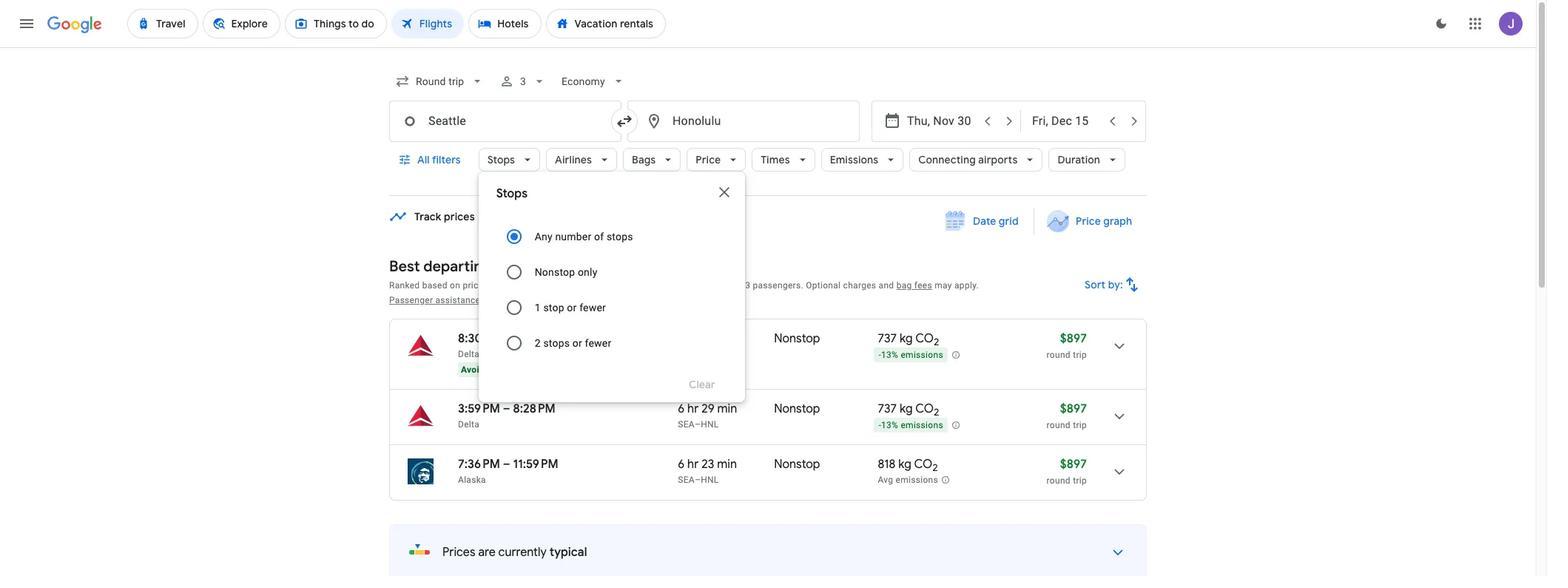 Task type: locate. For each thing, give the bounding box(es) containing it.
leaves seattle-tacoma international airport at 3:59 pm on thursday, november 30 and arrives at daniel k. inouye international airport at 8:28 pm on thursday, november 30. element
[[458, 402, 556, 417]]

0 vertical spatial emissions
[[901, 350, 944, 361]]

trip
[[1074, 350, 1088, 361], [1074, 420, 1088, 431], [1074, 476, 1088, 486]]

3
[[521, 76, 527, 87], [746, 281, 751, 291]]

passengers.
[[753, 281, 804, 291]]

0 vertical spatial min
[[718, 402, 738, 417]]

based
[[422, 281, 448, 291]]

0 vertical spatial stops
[[607, 231, 633, 243]]

0 vertical spatial stops
[[488, 153, 515, 167]]

1 vertical spatial 3
[[746, 281, 751, 291]]

0 horizontal spatial and
[[486, 281, 501, 291]]

0 vertical spatial 897 us dollars text field
[[1061, 332, 1088, 346]]

nonstop for 8:28 pm
[[775, 402, 821, 417]]

stops
[[488, 153, 515, 167], [496, 187, 528, 201]]

11:59 pm
[[513, 458, 559, 472]]

– right departure time: 7:36 pm. text box at the left bottom
[[503, 458, 511, 472]]

– for 8:28 pm
[[503, 402, 511, 417]]

1:00 pm
[[516, 332, 559, 346]]

3 nonstop flight. element from the top
[[775, 458, 821, 475]]

– down total duration 6 hr 23 min. element
[[695, 475, 701, 486]]

emissions up 818 kg co 2
[[901, 421, 944, 431]]

$897 round trip left flight details. leaves seattle-tacoma international airport at 8:30 am on thursday, november 30 and arrives at daniel k. inouye international airport at 1:00 pm on thursday, november 30. image
[[1047, 332, 1088, 361]]

nonstop flight. element
[[775, 332, 821, 349], [775, 402, 821, 419], [775, 458, 821, 475]]

best departing flights main content
[[389, 208, 1147, 577]]

0 vertical spatial sea
[[678, 420, 695, 430]]

3 trip from the top
[[1074, 476, 1088, 486]]

nonstop for 11:59 pm
[[775, 458, 821, 472]]

– inside the 3:59 pm – 8:28 pm delta
[[503, 402, 511, 417]]

delta for 3:59 pm
[[458, 420, 480, 430]]

3 $897 round trip from the top
[[1047, 458, 1088, 486]]

$897 for 6 hr 23 min
[[1061, 458, 1088, 472]]

0 horizontal spatial price
[[696, 153, 721, 167]]

– left 1:00 pm text box
[[506, 332, 513, 346]]

or right stop
[[567, 302, 577, 314]]

stops right filters
[[488, 153, 515, 167]]

1 hnl from the top
[[701, 420, 719, 430]]

emissions for 8:28 pm
[[901, 421, 944, 431]]

times button
[[752, 142, 816, 178]]

delta down the 3:59 pm
[[458, 420, 480, 430]]

0 vertical spatial -13% emissions
[[879, 350, 944, 361]]

1 min from the top
[[718, 402, 738, 417]]

connecting airports button
[[910, 142, 1043, 178]]

sea for 6 hr 29 min
[[678, 420, 695, 430]]

or down the 1 stop or fewer
[[573, 338, 583, 349]]

1 delta from the top
[[458, 349, 480, 360]]

0 horizontal spatial fees
[[711, 281, 729, 291]]

hr inside 6 hr 29 min sea – hnl
[[688, 402, 699, 417]]

bag
[[897, 281, 912, 291]]

– inside 8:30 am – 1:00 pm delta
[[506, 332, 513, 346]]

1 fees from the left
[[711, 281, 729, 291]]

2 $897 round trip from the top
[[1047, 402, 1088, 431]]

1 - from the top
[[879, 350, 882, 361]]

on
[[450, 281, 461, 291]]

min inside 6 hr 29 min sea – hnl
[[718, 402, 738, 417]]

3:59 pm – 8:28 pm delta
[[458, 402, 556, 430]]

2 delta from the top
[[458, 420, 480, 430]]

0 vertical spatial hr
[[688, 402, 699, 417]]

0 vertical spatial trip
[[1074, 350, 1088, 361]]

$897 left flight details. leaves seattle-tacoma international airport at 3:59 pm on thursday, november 30 and arrives at daniel k. inouye international airport at 8:28 pm on thursday, november 30. "icon"
[[1061, 402, 1088, 417]]

min for 6 hr 23 min
[[717, 458, 737, 472]]

1 vertical spatial fewer
[[585, 338, 612, 349]]

0 vertical spatial -
[[879, 350, 882, 361]]

passenger
[[389, 295, 433, 306]]

stops up nov
[[496, 187, 528, 201]]

all
[[418, 153, 430, 167]]

2 vertical spatial nonstop flight. element
[[775, 458, 821, 475]]

1 vertical spatial -13% emissions
[[879, 421, 944, 431]]

airlines
[[555, 153, 592, 167]]

co inside 818 kg co 2
[[915, 458, 933, 472]]

0 horizontal spatial prices
[[443, 546, 476, 560]]

min right 23
[[717, 458, 737, 472]]

2 13% from the top
[[882, 421, 899, 431]]

number
[[556, 231, 592, 243]]

round down 897 us dollars text field
[[1047, 476, 1071, 486]]

more details image
[[1101, 535, 1136, 571]]

co for 6 hr 23 min
[[915, 458, 933, 472]]

$897 round trip
[[1047, 332, 1088, 361], [1047, 402, 1088, 431], [1047, 458, 1088, 486]]

round for 6 hr 23 min
[[1047, 476, 1071, 486]]

1 -13% emissions from the top
[[879, 350, 944, 361]]

None field
[[389, 68, 491, 95], [556, 68, 632, 95], [389, 68, 491, 95], [556, 68, 632, 95]]

hnl
[[701, 420, 719, 430], [701, 475, 719, 486]]

min inside 6 hr 23 min sea – hnl
[[717, 458, 737, 472]]

– right departure time: 3:59 pm. text field
[[503, 402, 511, 417]]

round up 897 us dollars text field
[[1047, 420, 1071, 431]]

co up avg emissions
[[915, 458, 933, 472]]

leaves seattle-tacoma international airport at 7:36 pm on thursday, november 30 and arrives at daniel k. inouye international airport at 11:59 pm on thursday, november 30. element
[[458, 458, 559, 472]]

flights
[[495, 258, 538, 276]]

fees right bag
[[915, 281, 933, 291]]

swap origin and destination. image
[[616, 113, 634, 130]]

trip left flight details. leaves seattle-tacoma international airport at 8:30 am on thursday, november 30 and arrives at daniel k. inouye international airport at 1:00 pm on thursday, november 30. image
[[1074, 350, 1088, 361]]

Return text field
[[1033, 101, 1101, 141]]

1 vertical spatial min
[[717, 458, 737, 472]]

1 horizontal spatial price
[[1076, 215, 1101, 228]]

1 vertical spatial 897 us dollars text field
[[1061, 402, 1088, 417]]

kg for 6 hr 23 min
[[899, 458, 912, 472]]

1 vertical spatial price
[[1076, 215, 1101, 228]]

all filters button
[[389, 142, 473, 178]]

prices down only
[[581, 281, 607, 291]]

2 and from the left
[[879, 281, 895, 291]]

stops
[[607, 231, 633, 243], [544, 338, 570, 349]]

passenger assistance button
[[389, 295, 481, 306]]

price graph button
[[1038, 208, 1145, 235]]

date grid
[[974, 215, 1019, 228]]

fees right +
[[711, 281, 729, 291]]

hr left 29
[[688, 402, 699, 417]]

2 vertical spatial $897
[[1061, 458, 1088, 472]]

hr for 29
[[688, 402, 699, 417]]

hnl down 29
[[701, 420, 719, 430]]

1 vertical spatial hr
[[688, 458, 699, 472]]

1 vertical spatial kg
[[900, 402, 913, 417]]

–
[[506, 332, 513, 346], [503, 402, 511, 417], [695, 420, 701, 430], [503, 458, 511, 472], [695, 475, 701, 486]]

price
[[696, 153, 721, 167], [1076, 215, 1101, 228]]

0 vertical spatial 737 kg co 2
[[878, 332, 940, 349]]

737 kg co 2 for 8:28 pm
[[878, 402, 940, 419]]

1 vertical spatial sea
[[678, 475, 695, 486]]

1 vertical spatial delta
[[458, 420, 480, 430]]

None text field
[[389, 101, 622, 142], [628, 101, 860, 142], [389, 101, 622, 142], [628, 101, 860, 142]]

hnl inside 6 hr 29 min sea – hnl
[[701, 420, 719, 430]]

emissions down bag fees button
[[901, 350, 944, 361]]

optional
[[806, 281, 841, 291]]

1 horizontal spatial stops
[[607, 231, 633, 243]]

price left graph
[[1076, 215, 1101, 228]]

2 round from the top
[[1047, 420, 1071, 431]]

co
[[916, 332, 934, 346], [916, 402, 934, 417], [915, 458, 933, 472]]

delta up avoids
[[458, 349, 480, 360]]

min for 6 hr 29 min
[[718, 402, 738, 417]]

None search field
[[389, 64, 1147, 403]]

2 sea from the top
[[678, 475, 695, 486]]

fewer for 1 stop or fewer
[[580, 302, 606, 314]]

$897 for 6 hr 29 min
[[1061, 402, 1088, 417]]

0 vertical spatial 3
[[521, 76, 527, 87]]

stops right of at the left of page
[[607, 231, 633, 243]]

1 vertical spatial 13%
[[882, 421, 899, 431]]

close dialog image
[[716, 184, 733, 201]]

stop
[[544, 302, 565, 314]]

round for 6 hr 29 min
[[1047, 420, 1071, 431]]

prices
[[581, 281, 607, 291], [443, 546, 476, 560]]

airports
[[979, 153, 1018, 167]]

1 vertical spatial round
[[1047, 420, 1071, 431]]

hr inside 6 hr 23 min sea – hnl
[[688, 458, 699, 472]]

0 vertical spatial $897
[[1061, 332, 1088, 346]]

-13% emissions up 818 kg co 2
[[879, 421, 944, 431]]

2 $897 from the top
[[1061, 402, 1088, 417]]

fees
[[711, 281, 729, 291], [915, 281, 933, 291]]

0 vertical spatial 13%
[[882, 350, 899, 361]]

0 vertical spatial fewer
[[580, 302, 606, 314]]

kg up avg emissions
[[899, 458, 912, 472]]

sea inside 6 hr 29 min sea – hnl
[[678, 420, 695, 430]]

sea inside 6 hr 23 min sea – hnl
[[678, 475, 695, 486]]

co down bag fees button
[[916, 332, 934, 346]]

737 for 1:00 pm
[[878, 332, 897, 346]]

0 horizontal spatial 3
[[521, 76, 527, 87]]

1 hr from the top
[[688, 402, 699, 417]]

1 horizontal spatial prices
[[581, 281, 607, 291]]

0 vertical spatial $897 round trip
[[1047, 332, 1088, 361]]

1 vertical spatial co
[[916, 402, 934, 417]]

bags
[[632, 153, 656, 167]]

$897 round trip up 897 us dollars text field
[[1047, 402, 1088, 431]]

duration
[[1058, 153, 1101, 167]]

2 hnl from the top
[[701, 475, 719, 486]]

2 vertical spatial co
[[915, 458, 933, 472]]

$897 left flight details. leaves seattle-tacoma international airport at 8:30 am on thursday, november 30 and arrives at daniel k. inouye international airport at 1:00 pm on thursday, november 30. image
[[1061, 332, 1088, 346]]

0 vertical spatial or
[[567, 302, 577, 314]]

1 vertical spatial 737
[[878, 402, 897, 417]]

1 sea from the top
[[678, 420, 695, 430]]

3 inside prices include required taxes + fees for 3 passengers. optional charges and bag fees may apply. passenger assistance
[[746, 281, 751, 291]]

stops option group
[[496, 219, 727, 361]]

$897 left flight details. leaves seattle-tacoma international airport at 7:36 pm on thursday, november 30 and arrives at daniel k. inouye international airport at 11:59 pm on thursday, november 30. icon
[[1061, 458, 1088, 472]]

1 13% from the top
[[882, 350, 899, 361]]

typical
[[550, 546, 587, 560]]

1 6 from the top
[[678, 402, 685, 417]]

kg up 818 kg co 2
[[900, 402, 913, 417]]

apply.
[[955, 281, 979, 291]]

6 left 29
[[678, 402, 685, 417]]

1 vertical spatial -
[[879, 421, 882, 431]]

trip for 6 hr 29 min
[[1074, 420, 1088, 431]]

1 vertical spatial prices
[[443, 546, 476, 560]]

2 897 us dollars text field from the top
[[1061, 402, 1088, 417]]

3 $897 from the top
[[1061, 458, 1088, 472]]

nonstop inside the stops option group
[[535, 267, 575, 278]]

0 vertical spatial price
[[696, 153, 721, 167]]

1 vertical spatial 737 kg co 2
[[878, 402, 940, 419]]

loading results progress bar
[[0, 47, 1537, 50]]

delta
[[458, 349, 480, 360], [458, 420, 480, 430]]

prices left are
[[443, 546, 476, 560]]

$897 round trip for 6 hr 29 min
[[1047, 402, 1088, 431]]

6 for 6 hr 29 min
[[678, 402, 685, 417]]

2 -13% emissions from the top
[[879, 421, 944, 431]]

30 – dec
[[523, 210, 565, 224]]

Arrival time: 11:59 PM. text field
[[513, 458, 559, 472]]

or
[[567, 302, 577, 314], [573, 338, 583, 349]]

hr
[[688, 402, 699, 417], [688, 458, 699, 472]]

stops inside stops popup button
[[488, 153, 515, 167]]

prices for include
[[581, 281, 607, 291]]

$897 round trip left flight details. leaves seattle-tacoma international airport at 7:36 pm on thursday, november 30 and arrives at daniel k. inouye international airport at 11:59 pm on thursday, november 30. icon
[[1047, 458, 1088, 486]]

round left flight details. leaves seattle-tacoma international airport at 8:30 am on thursday, november 30 and arrives at daniel k. inouye international airport at 1:00 pm on thursday, november 30. image
[[1047, 350, 1071, 361]]

fewer down the 1 stop or fewer
[[585, 338, 612, 349]]

2 vertical spatial kg
[[899, 458, 912, 472]]

hnl for 29
[[701, 420, 719, 430]]

1 horizontal spatial 3
[[746, 281, 751, 291]]

filters
[[432, 153, 461, 167]]

price inside price graph button
[[1076, 215, 1101, 228]]

1 vertical spatial hnl
[[701, 475, 719, 486]]

737 up 818 at the bottom right of page
[[878, 402, 897, 417]]

include
[[609, 281, 640, 291]]

737 kg co 2
[[878, 332, 940, 349], [878, 402, 940, 419]]

2 for 11:59 pm
[[933, 462, 938, 475]]

2 for 8:28 pm
[[934, 407, 940, 419]]

trip up 897 us dollars text field
[[1074, 420, 1088, 431]]

7:36 pm
[[458, 458, 500, 472]]

897 us dollars text field left flight details. leaves seattle-tacoma international airport at 8:30 am on thursday, november 30 and arrives at daniel k. inouye international airport at 1:00 pm on thursday, november 30. image
[[1061, 332, 1088, 346]]

1 horizontal spatial fees
[[915, 281, 933, 291]]

kg down bag
[[900, 332, 913, 346]]

0 vertical spatial prices
[[581, 281, 607, 291]]

hnl down 23
[[701, 475, 719, 486]]

13% down bag
[[882, 350, 899, 361]]

nonstop
[[535, 267, 575, 278], [775, 332, 821, 346], [775, 402, 821, 417], [775, 458, 821, 472]]

897 US dollars text field
[[1061, 332, 1088, 346], [1061, 402, 1088, 417]]

prices inside prices include required taxes + fees for 3 passengers. optional charges and bag fees may apply. passenger assistance
[[581, 281, 607, 291]]

6
[[678, 402, 685, 417], [678, 458, 685, 472]]

1 vertical spatial trip
[[1074, 420, 1088, 431]]

3 round from the top
[[1047, 476, 1071, 486]]

taxes
[[679, 281, 701, 291]]

– down total duration 6 hr 29 min. element
[[695, 420, 701, 430]]

hr left 23
[[688, 458, 699, 472]]

round
[[1047, 350, 1071, 361], [1047, 420, 1071, 431], [1047, 476, 1071, 486]]

1 737 kg co 2 from the top
[[878, 332, 940, 349]]

– inside 7:36 pm – 11:59 pm alaska
[[503, 458, 511, 472]]

737 kg co 2 down bag
[[878, 332, 940, 349]]

are
[[479, 546, 496, 560]]

trip down 897 us dollars text field
[[1074, 476, 1088, 486]]

737 kg co 2 up 818 kg co 2
[[878, 402, 940, 419]]

and
[[486, 281, 501, 291], [879, 281, 895, 291]]

delta inside 8:30 am – 1:00 pm delta
[[458, 349, 480, 360]]

2
[[934, 336, 940, 349], [535, 338, 541, 349], [934, 407, 940, 419], [933, 462, 938, 475]]

sea down total duration 6 hr 23 min. element
[[678, 475, 695, 486]]

-13% emissions down bag fees button
[[879, 350, 944, 361]]

change appearance image
[[1424, 6, 1460, 41]]

– inside 6 hr 29 min sea – hnl
[[695, 420, 701, 430]]

1 vertical spatial 6
[[678, 458, 685, 472]]

1 vertical spatial stops
[[544, 338, 570, 349]]

fewer down only
[[580, 302, 606, 314]]

fewer
[[580, 302, 606, 314], [585, 338, 612, 349]]

Arrival time: 8:28 PM. text field
[[513, 402, 556, 417]]

connecting
[[919, 153, 976, 167]]

1 vertical spatial or
[[573, 338, 583, 349]]

2 vertical spatial $897 round trip
[[1047, 458, 1088, 486]]

prices for are
[[443, 546, 476, 560]]

6 inside 6 hr 23 min sea – hnl
[[678, 458, 685, 472]]

1 vertical spatial emissions
[[901, 421, 944, 431]]

897 us dollars text field left flight details. leaves seattle-tacoma international airport at 3:59 pm on thursday, november 30 and arrives at daniel k. inouye international airport at 8:28 pm on thursday, november 30. "icon"
[[1061, 402, 1088, 417]]

2 vertical spatial round
[[1047, 476, 1071, 486]]

1 897 us dollars text field from the top
[[1061, 332, 1088, 346]]

2 hr from the top
[[688, 458, 699, 472]]

6 left 23
[[678, 458, 685, 472]]

0 vertical spatial round
[[1047, 350, 1071, 361]]

2 min from the top
[[717, 458, 737, 472]]

1 trip from the top
[[1074, 350, 1088, 361]]

737 down bag
[[878, 332, 897, 346]]

delta inside the 3:59 pm – 8:28 pm delta
[[458, 420, 480, 430]]

hnl inside 6 hr 23 min sea – hnl
[[701, 475, 719, 486]]

prices include required taxes + fees for 3 passengers. optional charges and bag fees may apply. passenger assistance
[[389, 281, 979, 306]]

trip for 6 hr 23 min
[[1074, 476, 1088, 486]]

2 vertical spatial trip
[[1074, 476, 1088, 486]]

-13% emissions for 1:00 pm
[[879, 350, 944, 361]]

all filters
[[418, 153, 461, 167]]

0 vertical spatial hnl
[[701, 420, 719, 430]]

nonstop flight. element for 6 hr 23 min
[[775, 458, 821, 475]]

2 nonstop flight. element from the top
[[775, 402, 821, 419]]

emissions button
[[821, 142, 904, 178]]

1 stop or fewer
[[535, 302, 606, 314]]

- for 8:28 pm
[[879, 421, 882, 431]]

emissions down 818 kg co 2
[[896, 475, 939, 486]]

818 kg co 2
[[878, 458, 938, 475]]

stops down stop
[[544, 338, 570, 349]]

1 horizontal spatial and
[[879, 281, 895, 291]]

sea down total duration 6 hr 29 min. element
[[678, 420, 695, 430]]

kg for 6 hr 29 min
[[900, 402, 913, 417]]

2 737 from the top
[[878, 402, 897, 417]]

6 inside 6 hr 29 min sea – hnl
[[678, 402, 685, 417]]

min
[[718, 402, 738, 417], [717, 458, 737, 472]]

8:30 am
[[458, 332, 503, 346]]

min right 29
[[718, 402, 738, 417]]

and right price
[[486, 281, 501, 291]]

0 vertical spatial 737
[[878, 332, 897, 346]]

-13% emissions for 8:28 pm
[[879, 421, 944, 431]]

1 vertical spatial stops
[[496, 187, 528, 201]]

1 vertical spatial $897 round trip
[[1047, 402, 1088, 431]]

2 - from the top
[[879, 421, 882, 431]]

0 vertical spatial 6
[[678, 402, 685, 417]]

2 trip from the top
[[1074, 420, 1088, 431]]

assistance
[[436, 295, 481, 306]]

price inside price popup button
[[696, 153, 721, 167]]

1 and from the left
[[486, 281, 501, 291]]

price up the close dialog image
[[696, 153, 721, 167]]

2 6 from the top
[[678, 458, 685, 472]]

price for price
[[696, 153, 721, 167]]

1 vertical spatial $897
[[1061, 402, 1088, 417]]

kg inside 818 kg co 2
[[899, 458, 912, 472]]

737
[[878, 332, 897, 346], [878, 402, 897, 417]]

1 737 from the top
[[878, 332, 897, 346]]

– inside 6 hr 23 min sea – hnl
[[695, 475, 701, 486]]

1 vertical spatial nonstop flight. element
[[775, 402, 821, 419]]

13% up 818 at the bottom right of page
[[882, 421, 899, 431]]

date grid button
[[935, 208, 1031, 235]]

13%
[[882, 350, 899, 361], [882, 421, 899, 431]]

and left bag
[[879, 281, 895, 291]]

0 vertical spatial nonstop flight. element
[[775, 332, 821, 349]]

2 737 kg co 2 from the top
[[878, 402, 940, 419]]

co up 818 kg co 2
[[916, 402, 934, 417]]

0 vertical spatial delta
[[458, 349, 480, 360]]

connecting airports
[[919, 153, 1018, 167]]

2 inside 818 kg co 2
[[933, 462, 938, 475]]

or for stop
[[567, 302, 577, 314]]



Task type: vqa. For each thing, say whether or not it's contained in the screenshot.
the topmost $39
no



Task type: describe. For each thing, give the bounding box(es) containing it.
nonstop only
[[535, 267, 598, 278]]

any
[[535, 231, 553, 243]]

sea for 6 hr 23 min
[[678, 475, 695, 486]]

find the best price region
[[389, 208, 1147, 247]]

nov
[[500, 210, 520, 224]]

2 vertical spatial emissions
[[896, 475, 939, 486]]

duration button
[[1049, 142, 1126, 178]]

convenience
[[504, 281, 556, 291]]

– for 1:00 pm
[[506, 332, 513, 346]]

737 for 8:28 pm
[[878, 402, 897, 417]]

0 vertical spatial co
[[916, 332, 934, 346]]

ranked based on price and convenience
[[389, 281, 556, 291]]

Departure time: 7:36 PM. text field
[[458, 458, 500, 472]]

3 button
[[494, 64, 553, 99]]

897 us dollars text field for 8:28 pm
[[1061, 402, 1088, 417]]

1 nonstop flight. element from the top
[[775, 332, 821, 349]]

bags button
[[623, 142, 681, 178]]

0 vertical spatial kg
[[900, 332, 913, 346]]

nonstop flight. element for 6 hr 29 min
[[775, 402, 821, 419]]

times
[[761, 153, 790, 167]]

flight details. leaves seattle-tacoma international airport at 3:59 pm on thursday, november 30 and arrives at daniel k. inouye international airport at 8:28 pm on thursday, november 30. image
[[1102, 399, 1138, 435]]

3 inside popup button
[[521, 76, 527, 87]]

total duration 6 hr 30 min. element
[[678, 332, 775, 349]]

23
[[702, 458, 715, 472]]

– for 11:59 pm
[[503, 458, 511, 472]]

$897 round trip for 6 hr 23 min
[[1047, 458, 1088, 486]]

1 round from the top
[[1047, 350, 1071, 361]]

6 hr 29 min sea – hnl
[[678, 402, 738, 430]]

fewer for 2 stops or fewer
[[585, 338, 612, 349]]

stops button
[[479, 142, 540, 178]]

hnl for 23
[[701, 475, 719, 486]]

15
[[568, 210, 578, 224]]

learn more about tracked prices image
[[478, 210, 491, 224]]

co for 6 hr 29 min
[[916, 402, 934, 417]]

bag fees button
[[897, 281, 933, 291]]

total duration 6 hr 29 min. element
[[678, 402, 775, 419]]

prices are currently typical
[[443, 546, 587, 560]]

emissions
[[830, 153, 879, 167]]

hr for 23
[[688, 458, 699, 472]]

currently
[[499, 546, 547, 560]]

8:28 pm
[[513, 402, 556, 417]]

or for stops
[[573, 338, 583, 349]]

alaska
[[458, 475, 486, 486]]

price button
[[687, 142, 746, 178]]

8:30 am – 1:00 pm delta
[[458, 332, 559, 360]]

2 for 1:00 pm
[[934, 336, 940, 349]]

price graph
[[1076, 215, 1133, 228]]

main menu image
[[18, 15, 36, 33]]

Arrival time: 1:00 PM. text field
[[516, 332, 559, 346]]

nonstop for 1:00 pm
[[775, 332, 821, 346]]

by:
[[1109, 278, 1124, 292]]

track prices
[[415, 210, 475, 224]]

avg
[[878, 475, 894, 486]]

13% for 1:00 pm
[[882, 350, 899, 361]]

track
[[415, 210, 442, 224]]

flight details. leaves seattle-tacoma international airport at 7:36 pm on thursday, november 30 and arrives at daniel k. inouye international airport at 11:59 pm on thursday, november 30. image
[[1102, 455, 1138, 490]]

total duration 6 hr 23 min. element
[[678, 458, 775, 475]]

Departure text field
[[908, 101, 976, 141]]

Departure time: 3:59 PM. text field
[[458, 402, 500, 417]]

and inside prices include required taxes + fees for 3 passengers. optional charges and bag fees may apply. passenger assistance
[[879, 281, 895, 291]]

3:59 pm
[[458, 402, 500, 417]]

graph
[[1104, 215, 1133, 228]]

sort by: button
[[1080, 267, 1147, 303]]

sort by:
[[1085, 278, 1124, 292]]

none search field containing stops
[[389, 64, 1147, 403]]

date
[[974, 215, 997, 228]]

sort
[[1085, 278, 1106, 292]]

Departure time: 8:30 AM. text field
[[458, 332, 503, 346]]

6 hr 23 min sea – hnl
[[678, 458, 737, 486]]

29
[[702, 402, 715, 417]]

- for 1:00 pm
[[879, 350, 882, 361]]

departing
[[424, 258, 492, 276]]

prices
[[444, 210, 475, 224]]

2 stops or fewer
[[535, 338, 612, 349]]

0 horizontal spatial stops
[[544, 338, 570, 349]]

2 fees from the left
[[915, 281, 933, 291]]

avg emissions
[[878, 475, 939, 486]]

+
[[703, 281, 709, 291]]

flight details. leaves seattle-tacoma international airport at 8:30 am on thursday, november 30 and arrives at daniel k. inouye international airport at 1:00 pm on thursday, november 30. image
[[1102, 329, 1138, 364]]

2 inside the stops option group
[[535, 338, 541, 349]]

6 for 6 hr 23 min
[[678, 458, 685, 472]]

may
[[935, 281, 953, 291]]

for
[[731, 281, 743, 291]]

required
[[642, 281, 676, 291]]

any number of stops
[[535, 231, 633, 243]]

1
[[535, 302, 541, 314]]

grid
[[999, 215, 1019, 228]]

13% for 8:28 pm
[[882, 421, 899, 431]]

charges
[[844, 281, 877, 291]]

1 $897 from the top
[[1061, 332, 1088, 346]]

avoids
[[461, 365, 490, 375]]

of
[[594, 231, 604, 243]]

emissions for 1:00 pm
[[901, 350, 944, 361]]

price for price graph
[[1076, 215, 1101, 228]]

818
[[878, 458, 896, 472]]

ranked
[[389, 281, 420, 291]]

best departing flights
[[389, 258, 538, 276]]

delta for 8:30 am
[[458, 349, 480, 360]]

only
[[578, 267, 598, 278]]

1 $897 round trip from the top
[[1047, 332, 1088, 361]]

7:36 pm – 11:59 pm alaska
[[458, 458, 559, 486]]

price
[[463, 281, 484, 291]]

737 kg co 2 for 1:00 pm
[[878, 332, 940, 349]]

nov 30 – dec 15
[[500, 210, 578, 224]]

897 us dollars text field for 1:00 pm
[[1061, 332, 1088, 346]]

897 US dollars text field
[[1061, 458, 1088, 472]]

airlines button
[[546, 142, 617, 178]]

leaves seattle-tacoma international airport at 8:30 am on thursday, november 30 and arrives at daniel k. inouye international airport at 1:00 pm on thursday, november 30. element
[[458, 332, 559, 346]]

best
[[389, 258, 420, 276]]



